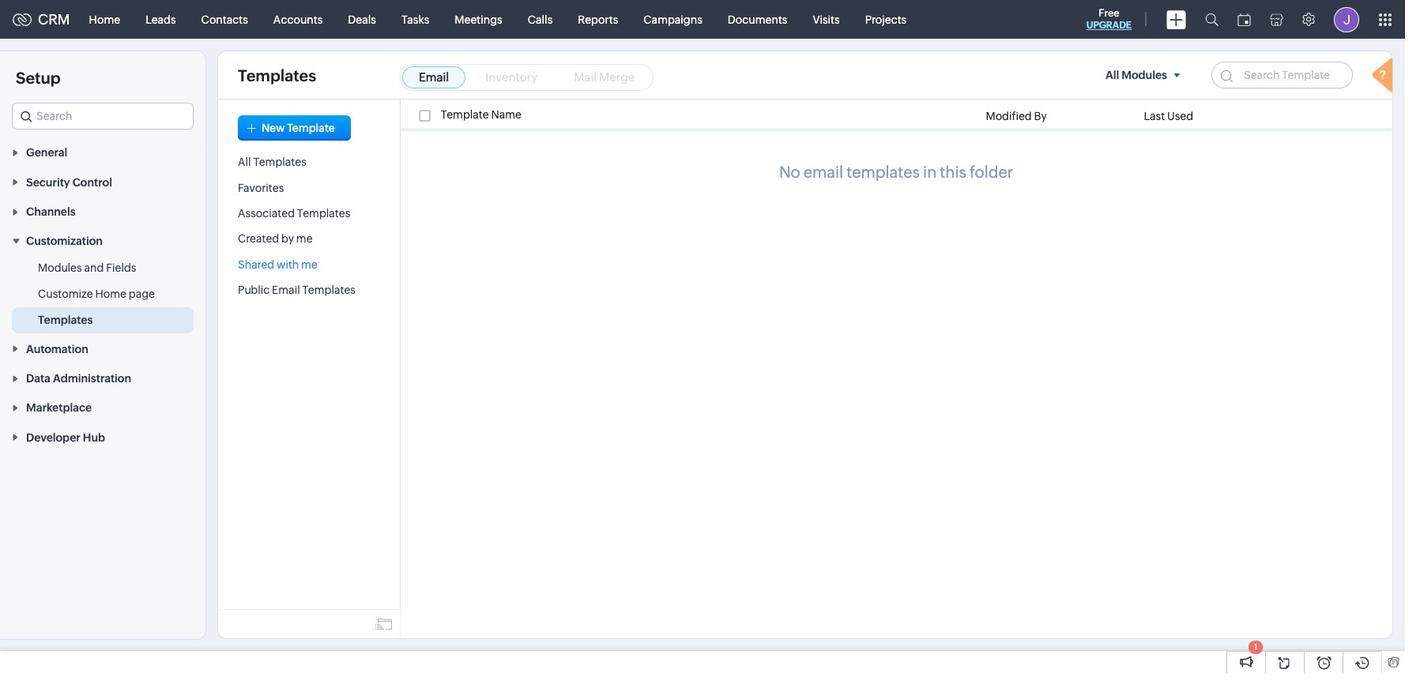 Task type: locate. For each thing, give the bounding box(es) containing it.
associated templates
[[238, 207, 350, 220]]

modules up last
[[1122, 69, 1167, 81]]

email link
[[402, 66, 466, 89]]

customization region
[[0, 256, 205, 334]]

modified by
[[986, 110, 1047, 123]]

0 horizontal spatial all
[[238, 156, 251, 169]]

all for all modules
[[1106, 69, 1119, 81]]

automation button
[[0, 334, 205, 363]]

1 vertical spatial me
[[301, 258, 318, 271]]

0 horizontal spatial template
[[287, 122, 335, 134]]

me
[[296, 233, 313, 245], [301, 258, 318, 271]]

0 vertical spatial me
[[296, 233, 313, 245]]

leads
[[146, 13, 176, 26]]

1 vertical spatial modules
[[38, 262, 82, 275]]

modules
[[1122, 69, 1167, 81], [38, 262, 82, 275]]

templates link
[[38, 312, 93, 328]]

all inside field
[[1106, 69, 1119, 81]]

None field
[[12, 103, 194, 130]]

0 vertical spatial template
[[441, 109, 489, 121]]

me right with
[[301, 258, 318, 271]]

setup
[[16, 69, 60, 87]]

leads link
[[133, 0, 189, 38]]

no email templates in this folder
[[779, 163, 1013, 181]]

no
[[779, 163, 800, 181]]

profile element
[[1324, 0, 1369, 38]]

home inside customization region
[[95, 288, 126, 301]]

1 horizontal spatial all
[[1106, 69, 1119, 81]]

template left name
[[441, 109, 489, 121]]

created by me link
[[238, 233, 313, 245]]

customize
[[38, 288, 93, 301]]

all up favorites link at the left
[[238, 156, 251, 169]]

1 vertical spatial email
[[272, 284, 300, 296]]

by
[[1034, 110, 1047, 123]]

free upgrade
[[1086, 7, 1132, 31]]

developer
[[26, 431, 80, 444]]

crm
[[38, 11, 70, 28]]

templates up favorites link at the left
[[253, 156, 306, 169]]

channels button
[[0, 197, 205, 226]]

0 horizontal spatial modules
[[38, 262, 82, 275]]

customize home page
[[38, 288, 155, 301]]

deals link
[[335, 0, 389, 38]]

templates up created by me link
[[297, 207, 350, 220]]

documents link
[[715, 0, 800, 38]]

general button
[[0, 138, 205, 167]]

home down fields
[[95, 288, 126, 301]]

documents
[[728, 13, 787, 26]]

home right crm
[[89, 13, 120, 26]]

new template
[[262, 122, 335, 134]]

modules inside field
[[1122, 69, 1167, 81]]

all
[[1106, 69, 1119, 81], [238, 156, 251, 169]]

visits link
[[800, 0, 852, 38]]

modules up customize
[[38, 262, 82, 275]]

1 vertical spatial home
[[95, 288, 126, 301]]

public email templates link
[[238, 284, 356, 296]]

Search text field
[[13, 104, 193, 129]]

1 horizontal spatial modules
[[1122, 69, 1167, 81]]

tasks link
[[389, 0, 442, 38]]

template right new
[[287, 122, 335, 134]]

1 horizontal spatial email
[[419, 70, 449, 84]]

0 vertical spatial all
[[1106, 69, 1119, 81]]

home
[[89, 13, 120, 26], [95, 288, 126, 301]]

accounts link
[[261, 0, 335, 38]]

email up template name
[[419, 70, 449, 84]]

me right by
[[296, 233, 313, 245]]

customization
[[26, 235, 103, 248]]

all down upgrade
[[1106, 69, 1119, 81]]

email down with
[[272, 284, 300, 296]]

folder
[[970, 163, 1013, 181]]

campaigns
[[643, 13, 702, 26]]

template name
[[441, 109, 522, 121]]

data administration
[[26, 372, 131, 385]]

0 vertical spatial home
[[89, 13, 120, 26]]

profile image
[[1334, 7, 1359, 32]]

1 vertical spatial all
[[238, 156, 251, 169]]

shared with me
[[238, 258, 318, 271]]

templates down customize
[[38, 314, 93, 327]]

hub
[[83, 431, 105, 444]]

0 vertical spatial modules
[[1122, 69, 1167, 81]]

1 horizontal spatial template
[[441, 109, 489, 121]]

created by me
[[238, 233, 313, 245]]

developer hub
[[26, 431, 105, 444]]

search image
[[1205, 13, 1219, 26]]

templates inside customization region
[[38, 314, 93, 327]]

channels
[[26, 205, 76, 218]]

created
[[238, 233, 279, 245]]

all templates
[[238, 156, 306, 169]]

name
[[491, 109, 522, 121]]

1 vertical spatial template
[[287, 122, 335, 134]]

security
[[26, 176, 70, 189]]

used
[[1167, 110, 1193, 123]]

templates
[[238, 66, 316, 84], [253, 156, 306, 169], [297, 207, 350, 220], [302, 284, 356, 296], [38, 314, 93, 327]]

projects
[[865, 13, 907, 26]]

templates
[[846, 163, 920, 181]]

email
[[803, 163, 843, 181]]

shared
[[238, 258, 274, 271]]



Task type: describe. For each thing, give the bounding box(es) containing it.
general
[[26, 146, 67, 159]]

calendar image
[[1238, 13, 1251, 26]]

projects link
[[852, 0, 919, 38]]

control
[[72, 176, 112, 189]]

home link
[[76, 0, 133, 38]]

modules inside customization region
[[38, 262, 82, 275]]

all for all templates
[[238, 156, 251, 169]]

modified
[[986, 110, 1032, 123]]

0 vertical spatial email
[[419, 70, 449, 84]]

contacts link
[[189, 0, 261, 38]]

me for shared with me
[[301, 258, 318, 271]]

reports link
[[565, 0, 631, 38]]

meetings
[[455, 13, 502, 26]]

administration
[[53, 372, 131, 385]]

data administration button
[[0, 363, 205, 393]]

marketplace
[[26, 402, 92, 414]]

by
[[281, 233, 294, 245]]

data
[[26, 372, 50, 385]]

associated
[[238, 207, 295, 220]]

template inside button
[[287, 122, 335, 134]]

developer hub button
[[0, 422, 205, 452]]

create menu image
[[1166, 10, 1186, 29]]

crm link
[[13, 11, 70, 28]]

create menu element
[[1157, 0, 1196, 38]]

new template button
[[238, 115, 351, 141]]

security control
[[26, 176, 112, 189]]

customize home page link
[[38, 286, 155, 302]]

1
[[1254, 642, 1257, 652]]

contacts
[[201, 13, 248, 26]]

customization button
[[0, 226, 205, 256]]

accounts
[[273, 13, 323, 26]]

in
[[923, 163, 937, 181]]

last
[[1144, 110, 1165, 123]]

All Modules field
[[1099, 62, 1192, 89]]

me for created by me
[[296, 233, 313, 245]]

shared with me link
[[238, 258, 318, 271]]

page
[[129, 288, 155, 301]]

all templates link
[[238, 156, 306, 169]]

meetings link
[[442, 0, 515, 38]]

marketplace button
[[0, 393, 205, 422]]

campaigns link
[[631, 0, 715, 38]]

public
[[238, 284, 270, 296]]

automation
[[26, 343, 88, 355]]

last used
[[1144, 110, 1193, 123]]

free
[[1099, 7, 1119, 19]]

calls link
[[515, 0, 565, 38]]

this
[[940, 163, 966, 181]]

0 horizontal spatial email
[[272, 284, 300, 296]]

fields
[[106, 262, 136, 275]]

security control button
[[0, 167, 205, 197]]

modules and fields
[[38, 262, 136, 275]]

logo image
[[13, 13, 32, 26]]

calls
[[528, 13, 553, 26]]

all modules
[[1106, 69, 1167, 81]]

favorites
[[238, 182, 284, 194]]

reports
[[578, 13, 618, 26]]

Search Template text field
[[1211, 62, 1353, 89]]

associated templates link
[[238, 207, 350, 220]]

templates down shared with me
[[302, 284, 356, 296]]

new
[[262, 122, 285, 134]]

search element
[[1196, 0, 1228, 39]]

and
[[84, 262, 104, 275]]

public email templates
[[238, 284, 356, 296]]

templates up new
[[238, 66, 316, 84]]

visits
[[813, 13, 840, 26]]

with
[[277, 258, 299, 271]]

favorites link
[[238, 182, 284, 194]]

upgrade
[[1086, 20, 1132, 31]]

deals
[[348, 13, 376, 26]]

modules and fields link
[[38, 260, 136, 276]]

tasks
[[401, 13, 429, 26]]



Task type: vqa. For each thing, say whether or not it's contained in the screenshot.
other modules field
no



